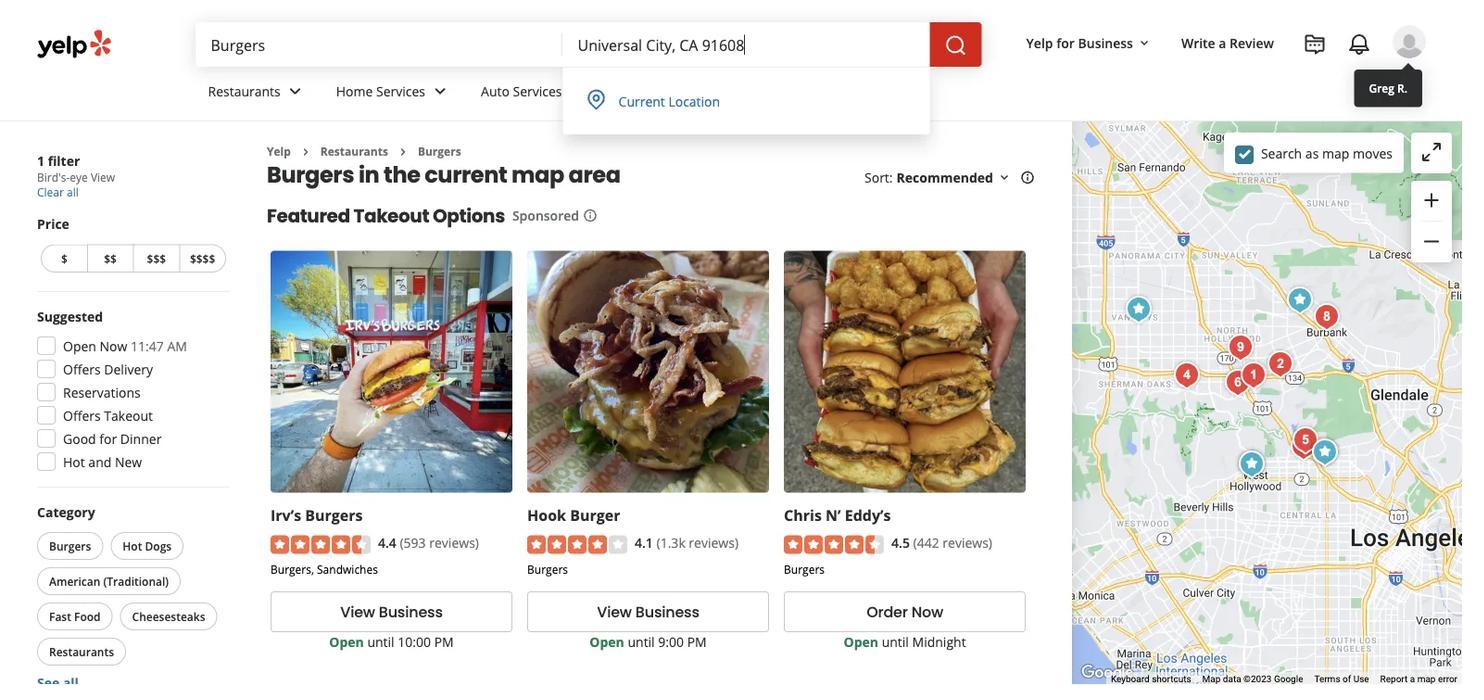 Task type: locate. For each thing, give the bounding box(es) containing it.
now
[[100, 337, 127, 355], [912, 602, 944, 622]]

2 horizontal spatial map
[[1418, 674, 1437, 685]]

services inside "link"
[[376, 82, 426, 100]]

1 horizontal spatial yelp
[[1027, 34, 1054, 51]]

3 until from the left
[[882, 633, 909, 650]]

map for search
[[1323, 144, 1350, 162]]

map left error
[[1418, 674, 1437, 685]]

services
[[376, 82, 426, 100], [513, 82, 562, 100]]

2 24 chevron down v2 image from the left
[[566, 80, 588, 102]]

1 horizontal spatial services
[[513, 82, 562, 100]]

pm for irv's burgers
[[435, 633, 454, 650]]

yelp for business button
[[1019, 26, 1160, 59]]

24 chevron down v2 image right auto services
[[566, 80, 588, 102]]

1 vertical spatial now
[[912, 602, 944, 622]]

0 vertical spatial now
[[100, 337, 127, 355]]

hook
[[528, 505, 566, 525]]

1 horizontal spatial now
[[912, 602, 944, 622]]

open for irv's
[[329, 633, 364, 650]]

map up sponsored in the top of the page
[[512, 159, 565, 190]]

restaurants down fast food button
[[49, 644, 114, 659]]

1 offers from the top
[[63, 360, 101, 378]]

burgers,
[[271, 561, 314, 577]]

pm right the 10:00
[[435, 633, 454, 650]]

view business for hook burger
[[597, 602, 700, 622]]

open
[[63, 337, 96, 355], [329, 633, 364, 650], [590, 633, 625, 650], [844, 633, 879, 650]]

business up the 10:00
[[379, 602, 443, 622]]

takeout up dinner
[[104, 407, 153, 424]]

1 horizontal spatial view business link
[[528, 591, 770, 632]]

restaurants
[[208, 82, 281, 100], [321, 144, 388, 159], [49, 644, 114, 659]]

home services
[[336, 82, 426, 100]]

1 horizontal spatial view business
[[597, 602, 700, 622]]

restaurants for the restaurants "button"
[[49, 644, 114, 659]]

2 horizontal spatial reviews)
[[943, 534, 993, 552]]

view down sandwiches
[[340, 602, 375, 622]]

for inside button
[[1057, 34, 1075, 51]]

0 vertical spatial yelp
[[1027, 34, 1054, 51]]

yelp for business
[[1027, 34, 1134, 51]]

burgers
[[418, 144, 461, 159], [267, 159, 354, 190], [305, 505, 363, 525], [49, 538, 91, 554], [528, 561, 568, 577], [784, 561, 825, 577]]

chris n' eddy's image
[[1307, 434, 1344, 471]]

yelp inside yelp for business button
[[1027, 34, 1054, 51]]

0 horizontal spatial 24 chevron down v2 image
[[284, 80, 307, 102]]

google image
[[1077, 661, 1138, 685]]

map region
[[864, 0, 1464, 685]]

1 view business link from the left
[[271, 591, 513, 632]]

view right eye
[[91, 170, 115, 185]]

open left the 10:00
[[329, 633, 364, 650]]

open down order
[[844, 633, 879, 650]]

food
[[74, 609, 101, 624]]

services for home services
[[376, 82, 426, 100]]

services for auto services
[[513, 82, 562, 100]]

services right auto
[[513, 82, 562, 100]]

2 view business from the left
[[597, 602, 700, 622]]

am
[[167, 337, 187, 355]]

reviews) for irv's burgers
[[430, 534, 479, 552]]

restaurants left 16 chevron right v2 image
[[321, 144, 388, 159]]

keyboard shortcuts
[[1112, 674, 1192, 685]]

a right write
[[1219, 34, 1227, 51]]

offers delivery
[[63, 360, 153, 378]]

2 horizontal spatial business
[[1079, 34, 1134, 51]]

map
[[1323, 144, 1350, 162], [512, 159, 565, 190], [1418, 674, 1437, 685]]

2 horizontal spatial view
[[597, 602, 632, 622]]

restaurants up yelp link
[[208, 82, 281, 100]]

None field
[[211, 34, 548, 55], [578, 34, 916, 55], [578, 34, 916, 55]]

a
[[1219, 34, 1227, 51], [1411, 674, 1416, 685]]

4.1 star rating image
[[528, 535, 628, 554]]

for left 16 chevron down v2 image
[[1057, 34, 1075, 51]]

2 horizontal spatial restaurants
[[321, 144, 388, 159]]

the
[[384, 159, 421, 190]]

1 horizontal spatial pm
[[688, 633, 707, 650]]

24 chevron down v2 image inside the home services "link"
[[429, 80, 452, 102]]

24 chevron down v2 image left auto
[[429, 80, 452, 102]]

offers up reservations
[[63, 360, 101, 378]]

pm right 9:00
[[688, 633, 707, 650]]

0 horizontal spatial hot
[[63, 453, 85, 471]]

open until 10:00 pm
[[329, 633, 454, 650]]

2 pm from the left
[[688, 633, 707, 650]]

1 reviews) from the left
[[430, 534, 479, 552]]

0 vertical spatial offers
[[63, 360, 101, 378]]

view up open until 9:00 pm
[[597, 602, 632, 622]]

burgers, sandwiches
[[271, 561, 378, 577]]

zoom out image
[[1421, 230, 1444, 253]]

for inside group
[[100, 430, 117, 447]]

1 horizontal spatial group
[[1412, 181, 1453, 262]]

cheesesteaks button
[[120, 603, 217, 630]]

reservations
[[63, 383, 141, 401]]

takeout
[[354, 202, 429, 228], [104, 407, 153, 424]]

chris n' eddy's
[[784, 505, 891, 525]]

$$ button
[[87, 244, 133, 273]]

1 vertical spatial hot
[[123, 538, 142, 554]]

for
[[1057, 34, 1075, 51], [100, 430, 117, 447]]

1 horizontal spatial a
[[1411, 674, 1416, 685]]

0 vertical spatial restaurants
[[208, 82, 281, 100]]

$$
[[104, 251, 117, 266]]

good for dinner
[[63, 430, 162, 447]]

0 horizontal spatial for
[[100, 430, 117, 447]]

pm
[[435, 633, 454, 650], [688, 633, 707, 650]]

reviews)
[[430, 534, 479, 552], [689, 534, 739, 552], [943, 534, 993, 552]]

yelp left 16 chevron right v2 icon
[[267, 144, 291, 159]]

24 chevron down v2 image inside more link
[[654, 80, 676, 102]]

1 24 chevron down v2 image from the left
[[284, 80, 307, 102]]

burgers right 16 chevron right v2 image
[[418, 144, 461, 159]]

view business link
[[271, 591, 513, 632], [528, 591, 770, 632]]

1 until from the left
[[368, 633, 395, 650]]

1 24 chevron down v2 image from the left
[[429, 80, 452, 102]]

now for open
[[100, 337, 127, 355]]

reviews) right (593
[[430, 534, 479, 552]]

0 horizontal spatial yelp
[[267, 144, 291, 159]]

keyboard
[[1112, 674, 1150, 685]]

american (traditional)
[[49, 573, 169, 589]]

current location
[[619, 92, 721, 110]]

view business link for burgers
[[271, 591, 513, 632]]

hot left dogs
[[123, 538, 142, 554]]

yelp
[[1027, 34, 1054, 51], [267, 144, 291, 159]]

view for irv's burgers
[[340, 602, 375, 622]]

business left 16 chevron down v2 image
[[1079, 34, 1134, 51]]

stout burgers & beers image
[[1220, 364, 1257, 401]]

24 chevron down v2 image right more
[[654, 80, 676, 102]]

1 pm from the left
[[435, 633, 454, 650]]

featured
[[267, 202, 350, 228]]

yelp right search image
[[1027, 34, 1054, 51]]

until left the 10:00
[[368, 633, 395, 650]]

takeout for offers
[[104, 407, 153, 424]]

0 horizontal spatial view business
[[340, 602, 443, 622]]

0 horizontal spatial 24 chevron down v2 image
[[429, 80, 452, 102]]

1
[[37, 152, 44, 169]]

map right as
[[1323, 144, 1350, 162]]

1 vertical spatial takeout
[[104, 407, 153, 424]]

1 vertical spatial offers
[[63, 407, 101, 424]]

0 horizontal spatial restaurants
[[49, 644, 114, 659]]

1 vertical spatial for
[[100, 430, 117, 447]]

1 vertical spatial restaurants link
[[321, 144, 388, 159]]

0 vertical spatial takeout
[[354, 202, 429, 228]]

map data ©2023 google
[[1203, 674, 1304, 685]]

(traditional)
[[103, 573, 169, 589]]

3 reviews) from the left
[[943, 534, 993, 552]]

1 vertical spatial group
[[32, 307, 230, 477]]

restaurants inside "button"
[[49, 644, 114, 659]]

4.4 (593 reviews)
[[378, 534, 479, 552]]

yelp for yelp link
[[267, 144, 291, 159]]

0 vertical spatial restaurants link
[[193, 67, 321, 121]]

1 horizontal spatial map
[[1323, 144, 1350, 162]]

review
[[1230, 34, 1275, 51]]

24 chevron down v2 image
[[429, 80, 452, 102], [566, 80, 588, 102]]

business categories element
[[193, 67, 1427, 121]]

0 horizontal spatial now
[[100, 337, 127, 355]]

24 chevron down v2 image for more
[[654, 80, 676, 102]]

burgers n' smiles image
[[1263, 346, 1300, 383]]

easy street burgers image
[[1236, 357, 1273, 394]]

2 reviews) from the left
[[689, 534, 739, 552]]

hook burger image
[[1282, 282, 1319, 319]]

2 horizontal spatial until
[[882, 633, 909, 650]]

business
[[1079, 34, 1134, 51], [379, 602, 443, 622], [636, 602, 700, 622]]

16 chevron right v2 image
[[298, 144, 313, 159]]

16 chevron right v2 image
[[396, 144, 411, 159]]

24 chevron down v2 image left home
[[284, 80, 307, 102]]

services right home
[[376, 82, 426, 100]]

none field find
[[211, 34, 548, 55]]

for down offers takeout
[[100, 430, 117, 447]]

1 services from the left
[[376, 82, 426, 100]]

24 chevron down v2 image
[[284, 80, 307, 102], [654, 80, 676, 102]]

1 horizontal spatial 24 chevron down v2 image
[[566, 80, 588, 102]]

1 horizontal spatial restaurants
[[208, 82, 281, 100]]

0 vertical spatial a
[[1219, 34, 1227, 51]]

0 horizontal spatial a
[[1219, 34, 1227, 51]]

order now
[[867, 602, 944, 622]]

0 vertical spatial for
[[1057, 34, 1075, 51]]

hot and new
[[63, 453, 142, 471]]

view business for irv's burgers
[[340, 602, 443, 622]]

google
[[1275, 674, 1304, 685]]

irv's burgers image
[[1234, 446, 1271, 483]]

group
[[1412, 181, 1453, 262], [32, 307, 230, 477]]

n'
[[826, 505, 841, 525]]

4.4 star rating image
[[271, 535, 371, 554]]

2 services from the left
[[513, 82, 562, 100]]

price group
[[37, 215, 230, 276]]

reviews) for chris n' eddy's
[[943, 534, 993, 552]]

11:47
[[131, 337, 164, 355]]

1 horizontal spatial view
[[340, 602, 375, 622]]

2 24 chevron down v2 image from the left
[[654, 80, 676, 102]]

1 view business from the left
[[340, 602, 443, 622]]

view business link up open until 10:00 pm
[[271, 591, 513, 632]]

1 horizontal spatial reviews)
[[689, 534, 739, 552]]

takeout inside group
[[104, 407, 153, 424]]

map
[[1203, 674, 1221, 685]]

smashed burbank image
[[1309, 299, 1346, 336]]

options
[[433, 202, 505, 228]]

open left 9:00
[[590, 633, 625, 650]]

0 horizontal spatial group
[[32, 307, 230, 477]]

1 horizontal spatial for
[[1057, 34, 1075, 51]]

moves
[[1354, 144, 1394, 162]]

0 horizontal spatial takeout
[[104, 407, 153, 424]]

restaurants link
[[193, 67, 321, 121], [321, 144, 388, 159]]

group containing suggested
[[32, 307, 230, 477]]

now inside group
[[100, 337, 127, 355]]

0 horizontal spatial view business link
[[271, 591, 513, 632]]

burgers up 'featured'
[[267, 159, 354, 190]]

takeout down the
[[354, 202, 429, 228]]

hollywood burger image
[[1286, 428, 1323, 465]]

0 horizontal spatial reviews)
[[430, 534, 479, 552]]

0 horizontal spatial until
[[368, 633, 395, 650]]

$$$ button
[[133, 244, 179, 273]]

burgers down category
[[49, 538, 91, 554]]

business up 9:00
[[636, 602, 700, 622]]

hot inside hot dogs button
[[123, 538, 142, 554]]

24 chevron down v2 image inside auto services link
[[566, 80, 588, 102]]

view business up open until 10:00 pm
[[340, 602, 443, 622]]

reviews) right (442
[[943, 534, 993, 552]]

4.5 (442 reviews)
[[892, 534, 993, 552]]

more link
[[603, 67, 691, 121]]

1 vertical spatial a
[[1411, 674, 1416, 685]]

9:00
[[659, 633, 684, 650]]

2 vertical spatial restaurants
[[49, 644, 114, 659]]

hot down good
[[63, 453, 85, 471]]

1 vertical spatial yelp
[[267, 144, 291, 159]]

1 horizontal spatial business
[[636, 602, 700, 622]]

until for chris n' eddy's
[[882, 633, 909, 650]]

business for hook burger
[[636, 602, 700, 622]]

chris n' eddy's image
[[1307, 434, 1344, 471]]

in
[[359, 159, 380, 190]]

now up offers delivery
[[100, 337, 127, 355]]

2 until from the left
[[628, 633, 655, 650]]

Near text field
[[578, 34, 916, 55]]

2 view business link from the left
[[528, 591, 770, 632]]

restaurants link up yelp link
[[193, 67, 321, 121]]

projects image
[[1304, 33, 1327, 56]]

1 horizontal spatial 24 chevron down v2 image
[[654, 80, 676, 102]]

report a map error
[[1381, 674, 1458, 685]]

current location link
[[574, 83, 919, 120]]

None search field
[[196, 22, 986, 67]]

hot inside group
[[63, 453, 85, 471]]

restaurants inside the business categories element
[[208, 82, 281, 100]]

a right report
[[1411, 674, 1416, 685]]

reviews) right (1.3k
[[689, 534, 739, 552]]

until down order
[[882, 633, 909, 650]]

0 horizontal spatial pm
[[435, 633, 454, 650]]

user actions element
[[1012, 23, 1453, 137]]

open down suggested
[[63, 337, 96, 355]]

0 vertical spatial hot
[[63, 453, 85, 471]]

2 offers from the top
[[63, 407, 101, 424]]

until left 9:00
[[628, 633, 655, 650]]

area
[[569, 159, 621, 190]]

business for irv's burgers
[[379, 602, 443, 622]]

view business up open until 9:00 pm
[[597, 602, 700, 622]]

good
[[63, 430, 96, 447]]

offers up good
[[63, 407, 101, 424]]

current
[[425, 159, 508, 190]]

until
[[368, 633, 395, 650], [628, 633, 655, 650], [882, 633, 909, 650]]

view business link up open until 9:00 pm
[[528, 591, 770, 632]]

0 horizontal spatial services
[[376, 82, 426, 100]]

24 chevron down v2 image inside restaurants link
[[284, 80, 307, 102]]

terms of use link
[[1315, 674, 1370, 685]]

offers
[[63, 360, 101, 378], [63, 407, 101, 424]]

1 horizontal spatial hot
[[123, 538, 142, 554]]

  text field
[[578, 34, 916, 55]]

0 horizontal spatial business
[[379, 602, 443, 622]]

1 vertical spatial restaurants
[[321, 144, 388, 159]]

now up the midnight in the right of the page
[[912, 602, 944, 622]]

1 horizontal spatial takeout
[[354, 202, 429, 228]]

1 horizontal spatial until
[[628, 633, 655, 650]]

restaurants link left 16 chevron right v2 image
[[321, 144, 388, 159]]

0 horizontal spatial view
[[91, 170, 115, 185]]

new
[[115, 453, 142, 471]]

reviews) for hook burger
[[689, 534, 739, 552]]



Task type: vqa. For each thing, say whether or not it's contained in the screenshot.


Task type: describe. For each thing, give the bounding box(es) containing it.
$$$
[[147, 251, 166, 266]]

offers for offers delivery
[[63, 360, 101, 378]]

burgers inside burgers button
[[49, 538, 91, 554]]

16 chevron down v2 image
[[1138, 36, 1152, 51]]

report
[[1381, 674, 1409, 685]]

keyboard shortcuts button
[[1112, 673, 1192, 685]]

open now 11:47 am
[[63, 337, 187, 355]]

category
[[37, 503, 95, 521]]

4.5
[[892, 534, 910, 552]]

search
[[1262, 144, 1303, 162]]

expand map image
[[1421, 141, 1444, 163]]

for for yelp
[[1057, 34, 1075, 51]]

Find text field
[[211, 34, 548, 55]]

map for report
[[1418, 674, 1437, 685]]

search image
[[945, 34, 968, 57]]

dogs
[[145, 538, 172, 554]]

burgers down 4.1 star rating image
[[528, 561, 568, 577]]

shortcuts
[[1153, 674, 1192, 685]]

suggested
[[37, 307, 103, 325]]

wanna smash image
[[1121, 291, 1158, 328]]

search as map moves
[[1262, 144, 1394, 162]]

burgers button
[[37, 532, 103, 560]]

auto
[[481, 82, 510, 100]]

4.1 (1.3k reviews)
[[635, 534, 739, 552]]

category group
[[33, 503, 230, 685]]

16 info v2 image
[[583, 208, 598, 223]]

delivery
[[104, 360, 153, 378]]

view for hook burger
[[597, 602, 632, 622]]

write a review
[[1182, 34, 1275, 51]]

pm for hook burger
[[688, 633, 707, 650]]

greg r.
[[1370, 81, 1408, 96]]

$ button
[[41, 244, 87, 273]]

4.1
[[635, 534, 654, 552]]

midnight
[[913, 633, 967, 650]]

offers for offers takeout
[[63, 407, 101, 424]]

burgers in the current map area
[[267, 159, 621, 190]]

greg
[[1370, 81, 1395, 96]]

1 filter bird's-eye view clear all
[[37, 152, 115, 200]]

and
[[88, 453, 112, 471]]

now for order
[[912, 602, 944, 622]]

chris
[[784, 505, 822, 525]]

sandwiches
[[317, 561, 378, 577]]

order now link
[[784, 591, 1026, 632]]

irv's
[[271, 505, 301, 525]]

filter
[[48, 152, 80, 169]]

greg r. image
[[1394, 25, 1427, 58]]

open inside group
[[63, 337, 96, 355]]

price
[[37, 215, 69, 233]]

hiho cheeseburger image
[[1169, 357, 1206, 394]]

10:00
[[398, 633, 431, 650]]

all
[[67, 185, 79, 200]]

data
[[1224, 674, 1242, 685]]

open until 9:00 pm
[[590, 633, 707, 650]]

hot dogs
[[123, 538, 172, 554]]

current
[[619, 92, 666, 110]]

24 chevron down v2 image for home services
[[429, 80, 452, 102]]

$$$$
[[190, 251, 215, 266]]

recommended button
[[897, 169, 1012, 186]]

view inside 1 filter bird's-eye view clear all
[[91, 170, 115, 185]]

takeout for featured
[[354, 202, 429, 228]]

open until midnight
[[844, 633, 967, 650]]

0 horizontal spatial map
[[512, 159, 565, 190]]

r.
[[1398, 81, 1408, 96]]

clear all link
[[37, 185, 79, 200]]

chris n' eddy's link
[[784, 505, 891, 525]]

(593
[[400, 534, 426, 552]]

recommended
[[897, 169, 994, 186]]

until for hook burger
[[628, 633, 655, 650]]

a for write
[[1219, 34, 1227, 51]]

burgers link
[[418, 144, 461, 159]]

4.5 star rating image
[[784, 535, 885, 554]]

hot for hot dogs
[[123, 538, 142, 554]]

4.4
[[378, 534, 397, 552]]

view business link for burger
[[528, 591, 770, 632]]

24 chevron down v2 image for auto services
[[566, 80, 588, 102]]

terms of use
[[1315, 674, 1370, 685]]

write a review link
[[1175, 26, 1282, 59]]

hot for hot and new
[[63, 453, 85, 471]]

open for hook
[[590, 633, 625, 650]]

hook burger link
[[528, 505, 621, 525]]

clear
[[37, 185, 64, 200]]

restaurants button
[[37, 638, 126, 666]]

until for irv's burgers
[[368, 633, 395, 650]]

©2023
[[1244, 674, 1272, 685]]

notifications image
[[1349, 33, 1371, 56]]

(442
[[914, 534, 940, 552]]

dinner
[[120, 430, 162, 447]]

home services link
[[321, 67, 466, 121]]

a for report
[[1411, 674, 1416, 685]]

24 marker v2 image
[[586, 88, 608, 111]]

featured takeout options
[[267, 202, 505, 228]]

irv's burgers image
[[1234, 446, 1271, 483]]

urban skillet image
[[1223, 329, 1260, 366]]

zoom in image
[[1421, 189, 1444, 211]]

auto services link
[[466, 67, 603, 121]]

restaurants for restaurants link to the top
[[208, 82, 281, 100]]

irv's burgers
[[271, 505, 363, 525]]

use
[[1354, 674, 1370, 685]]

of
[[1343, 674, 1352, 685]]

yelp for yelp for business
[[1027, 34, 1054, 51]]

0 vertical spatial group
[[1412, 181, 1453, 262]]

$
[[61, 251, 67, 266]]

burgers down 4.5 star rating image
[[784, 561, 825, 577]]

16 info v2 image
[[1021, 170, 1036, 185]]

burgers up 4.4 star rating image at the left of the page
[[305, 505, 363, 525]]

24 chevron down v2 image for restaurants
[[284, 80, 307, 102]]

sort:
[[865, 169, 893, 186]]

location
[[669, 92, 721, 110]]

16 chevron down v2 image
[[997, 170, 1012, 185]]

offers takeout
[[63, 407, 153, 424]]

$$$$ button
[[179, 244, 226, 273]]

irv's burgers link
[[271, 505, 363, 525]]

more
[[618, 82, 650, 100]]

open for chris
[[844, 633, 879, 650]]

report a map error link
[[1381, 674, 1458, 685]]

cheesesteaks
[[132, 609, 205, 624]]

home
[[336, 82, 373, 100]]

eye
[[70, 170, 88, 185]]

as
[[1306, 144, 1320, 162]]

fast food button
[[37, 603, 113, 630]]

fast
[[49, 609, 71, 624]]

eddy's
[[845, 505, 891, 525]]

business inside yelp for business button
[[1079, 34, 1134, 51]]

for the win image
[[1288, 422, 1325, 459]]

for for good
[[100, 430, 117, 447]]

bird's-
[[37, 170, 70, 185]]



